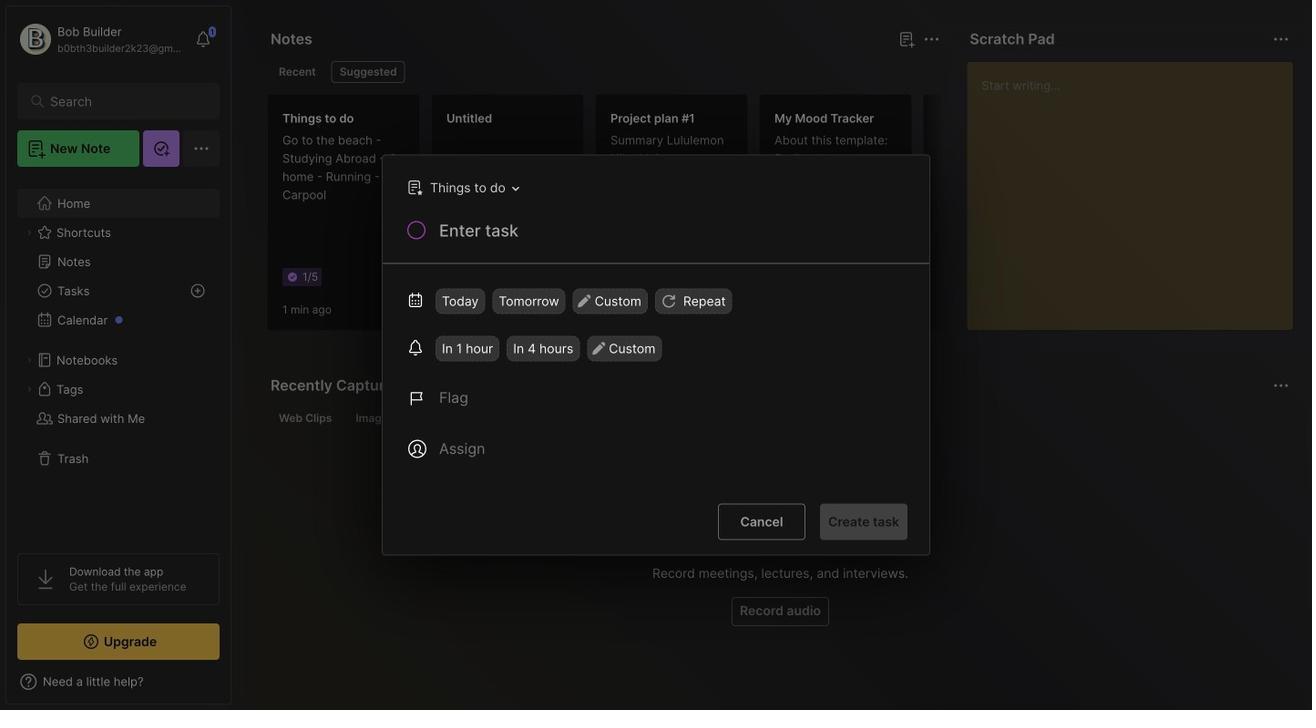 Task type: describe. For each thing, give the bounding box(es) containing it.
2 tab list from the top
[[271, 408, 1287, 429]]

main element
[[0, 0, 237, 710]]

expand tags image
[[24, 384, 35, 395]]

expand notebooks image
[[24, 355, 35, 366]]

tree inside main element
[[6, 178, 231, 537]]

Go to note or move task field
[[398, 175, 526, 201]]

none search field inside main element
[[50, 90, 196, 112]]

Enter task text field
[[438, 219, 908, 250]]



Task type: locate. For each thing, give the bounding box(es) containing it.
Search text field
[[50, 93, 196, 110]]

Start writing… text field
[[982, 62, 1293, 315]]

tree
[[6, 178, 231, 537]]

0 vertical spatial tab list
[[271, 61, 938, 83]]

tab
[[271, 61, 324, 83], [332, 61, 405, 83], [271, 408, 340, 429], [348, 408, 403, 429], [494, 408, 542, 429]]

row group
[[267, 94, 1088, 342]]

1 vertical spatial tab list
[[271, 408, 1287, 429]]

tab list
[[271, 61, 938, 83], [271, 408, 1287, 429]]

None search field
[[50, 90, 196, 112]]

1 tab list from the top
[[271, 61, 938, 83]]



Task type: vqa. For each thing, say whether or not it's contained in the screenshot.
'ADD A REMINDER' 'icon'
no



